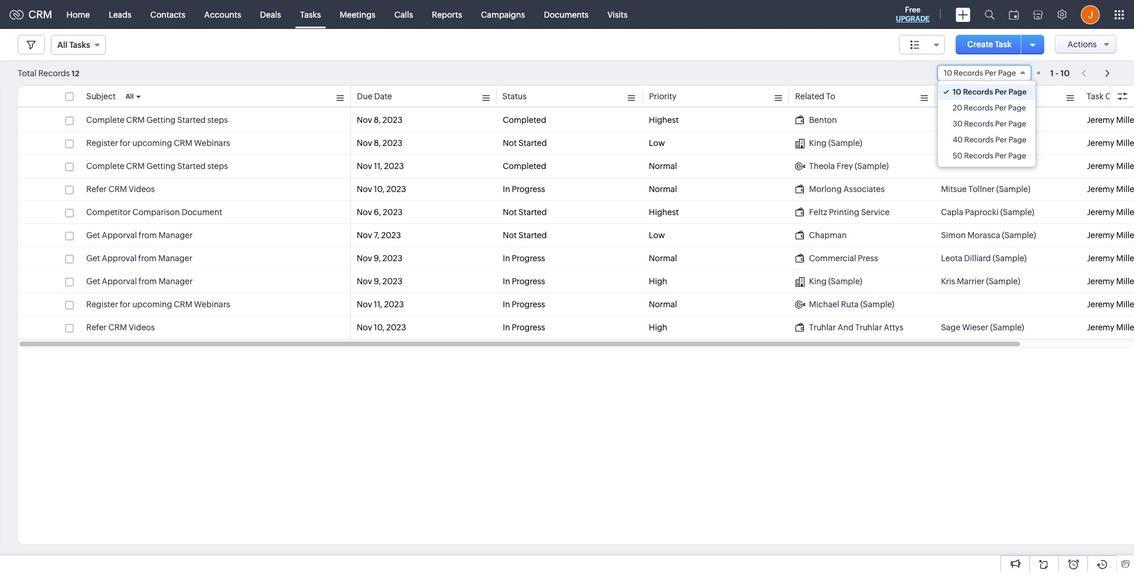 Task type: locate. For each thing, give the bounding box(es) containing it.
per inside 'option'
[[995, 103, 1007, 112]]

1 vertical spatial register for upcoming crm webinars link
[[86, 298, 230, 310]]

7 nov from the top
[[357, 254, 372, 263]]

videos for normal
[[129, 184, 155, 194]]

10
[[1061, 68, 1070, 78], [944, 69, 953, 77], [953, 87, 962, 96]]

1 videos from the top
[[129, 184, 155, 194]]

10 records per page
[[944, 69, 1016, 77], [953, 87, 1027, 96]]

kris marrier (sample) link for high
[[942, 275, 1021, 287]]

per up 20 records per page
[[995, 87, 1007, 96]]

4 normal from the top
[[649, 300, 678, 309]]

nov 11, 2023
[[357, 161, 404, 171], [357, 300, 404, 309]]

register down approval at the top left of the page
[[86, 300, 118, 309]]

create
[[968, 40, 994, 49]]

king (sample) link down benton
[[795, 137, 863, 149]]

getting for nov 11, 2023
[[147, 161, 176, 171]]

0 vertical spatial task
[[995, 40, 1012, 49]]

register for upcoming crm webinars link
[[86, 137, 230, 149], [86, 298, 230, 310]]

highest for completed
[[649, 115, 679, 125]]

10 inside field
[[944, 69, 953, 77]]

ruta
[[841, 300, 859, 309]]

leota dilliard (sample)
[[942, 254, 1027, 263]]

page up 40 records per page
[[1009, 119, 1027, 128]]

comparison
[[133, 207, 180, 217]]

all inside field
[[57, 40, 68, 50]]

kris marrier (sample) for low
[[942, 138, 1021, 148]]

king (sample) link down commercial
[[795, 275, 863, 287]]

10 records per page option
[[938, 84, 1036, 100]]

per down name
[[995, 103, 1007, 112]]

jeremy for simon morasca (sample) link
[[1088, 230, 1115, 240]]

all for all tasks
[[57, 40, 68, 50]]

-
[[1056, 68, 1059, 78]]

nov 10, 2023
[[357, 184, 406, 194], [357, 323, 406, 332]]

commercial press link
[[795, 252, 879, 264]]

normal for commercial press
[[649, 254, 678, 263]]

all up the total records 12
[[57, 40, 68, 50]]

upcoming
[[132, 138, 172, 148], [132, 300, 172, 309]]

in progress for truhlar
[[503, 323, 545, 332]]

completed for nov 8, 2023
[[503, 115, 547, 125]]

per for "50 records per page" option
[[996, 151, 1007, 160]]

0 vertical spatial kris marrier (sample)
[[942, 138, 1021, 148]]

2 refer from the top
[[86, 323, 107, 332]]

all tasks
[[57, 40, 90, 50]]

feltz printing service
[[810, 207, 890, 217]]

5 in from the top
[[503, 323, 510, 332]]

2 vertical spatial from
[[139, 277, 157, 286]]

king (sample) link for low
[[795, 137, 863, 149]]

theola
[[810, 161, 835, 171]]

steps
[[207, 115, 228, 125], [207, 161, 228, 171]]

9, for get approval from manager
[[374, 254, 381, 263]]

2 king from the top
[[810, 277, 827, 286]]

(sample) right the tollner
[[997, 184, 1031, 194]]

0 vertical spatial all
[[57, 40, 68, 50]]

benton link
[[795, 114, 837, 126]]

1 jeremy from the top
[[1088, 115, 1115, 125]]

3 progress from the top
[[512, 277, 545, 286]]

get approval from manager link
[[86, 252, 192, 264]]

in progress for morlong
[[503, 184, 545, 194]]

1 kris marrier (sample) from the top
[[942, 138, 1021, 148]]

0 vertical spatial getting
[[147, 115, 176, 125]]

1 vertical spatial not
[[503, 207, 517, 217]]

nov 9, 2023 for get approval from manager
[[357, 254, 403, 263]]

refer crm videos for normal
[[86, 184, 155, 194]]

mille for capla paprocki (sample) link
[[1117, 207, 1135, 217]]

row group
[[18, 109, 1135, 339]]

2 complete crm getting started steps from the top
[[86, 161, 228, 171]]

2 register for upcoming crm webinars link from the top
[[86, 298, 230, 310]]

jeremy for mitsue tollner (sample) link
[[1088, 184, 1115, 194]]

crm link
[[9, 8, 52, 21]]

tasks right deals at the left top of the page
[[300, 10, 321, 19]]

0 vertical spatial nov 11, 2023
[[357, 161, 404, 171]]

2 completed from the top
[[503, 161, 547, 171]]

10 right -
[[1061, 68, 1070, 78]]

5 jeremy from the top
[[1088, 207, 1115, 217]]

0 horizontal spatial all
[[57, 40, 68, 50]]

1 vertical spatial complete crm getting started steps
[[86, 161, 228, 171]]

1 vertical spatial complete
[[86, 161, 125, 171]]

normal for theola frey (sample)
[[649, 161, 678, 171]]

0 vertical spatial not started
[[503, 138, 547, 148]]

get approval from manager
[[86, 254, 192, 263]]

0 vertical spatial complete
[[86, 115, 125, 125]]

accounts link
[[195, 0, 251, 29]]

list box
[[938, 81, 1036, 167]]

4 jeremy mille from the top
[[1088, 184, 1135, 194]]

kris down leota
[[942, 277, 956, 286]]

from down competitor comparison document "link" at left top
[[139, 230, 157, 240]]

mille for john butt (sample) link
[[1117, 115, 1135, 125]]

2 vertical spatial not
[[503, 230, 517, 240]]

2 9, from the top
[[374, 277, 381, 286]]

0 vertical spatial low
[[649, 138, 665, 148]]

progress for morlong associates
[[512, 184, 545, 194]]

manager
[[159, 230, 193, 240], [158, 254, 192, 263], [159, 277, 193, 286]]

nov 11, 2023 for completed
[[357, 161, 404, 171]]

records
[[38, 68, 70, 78], [954, 69, 984, 77], [964, 87, 994, 96], [964, 103, 994, 112], [965, 119, 994, 128], [965, 135, 994, 144], [965, 151, 994, 160]]

0 horizontal spatial truhlar
[[810, 323, 836, 332]]

king (sample) up theola frey (sample) link
[[810, 138, 863, 148]]

None field
[[899, 35, 946, 54]]

get apporval from manager link down the get approval from manager link
[[86, 275, 193, 287]]

1 horizontal spatial all
[[126, 93, 134, 100]]

in for truhlar and truhlar attys
[[503, 323, 510, 332]]

1 marrier from the top
[[957, 138, 985, 148]]

page up the 10 records per page option in the top of the page
[[999, 69, 1016, 77]]

2 complete from the top
[[86, 161, 125, 171]]

4 nov from the top
[[357, 184, 372, 194]]

capla paprocki (sample) link
[[942, 206, 1035, 218]]

1 from from the top
[[139, 230, 157, 240]]

apporval
[[102, 230, 137, 240], [102, 277, 137, 286]]

7,
[[374, 230, 380, 240]]

mitsue tollner (sample) link
[[942, 183, 1031, 195]]

1 vertical spatial 10 records per page
[[953, 87, 1027, 96]]

1 vertical spatial videos
[[129, 323, 155, 332]]

1 kris marrier (sample) link from the top
[[942, 137, 1021, 149]]

2 kris from the top
[[942, 277, 956, 286]]

0 vertical spatial complete crm getting started steps
[[86, 115, 228, 125]]

getting for nov 8, 2023
[[147, 115, 176, 125]]

0 vertical spatial apporval
[[102, 230, 137, 240]]

status
[[503, 92, 527, 101]]

2 high from the top
[[649, 323, 668, 332]]

register for upcoming crm webinars for nov 8, 2023
[[86, 138, 230, 148]]

0 vertical spatial king
[[810, 138, 827, 148]]

kris marrier (sample) link up 50 records per page
[[942, 137, 1021, 149]]

1 vertical spatial webinars
[[194, 300, 230, 309]]

1 not from the top
[[503, 138, 517, 148]]

complete
[[86, 115, 125, 125], [86, 161, 125, 171]]

complete for nov 8, 2023
[[86, 115, 125, 125]]

0 vertical spatial manager
[[159, 230, 193, 240]]

1 vertical spatial get apporval from manager
[[86, 277, 193, 286]]

1 refer crm videos from the top
[[86, 184, 155, 194]]

1 not started from the top
[[503, 138, 547, 148]]

50 records per page option
[[938, 148, 1036, 164]]

1 vertical spatial register
[[86, 300, 118, 309]]

10,
[[374, 184, 385, 194], [374, 323, 385, 332]]

0 vertical spatial king (sample)
[[810, 138, 863, 148]]

2 jeremy mille from the top
[[1088, 138, 1135, 148]]

2 videos from the top
[[129, 323, 155, 332]]

get apporval from manager
[[86, 230, 193, 240], [86, 277, 193, 286]]

not started
[[503, 138, 547, 148], [503, 207, 547, 217], [503, 230, 547, 240]]

0 vertical spatial high
[[649, 277, 668, 286]]

jeremy for kris marrier (sample) 'link' associated with high
[[1088, 277, 1115, 286]]

chapman link
[[795, 229, 847, 241]]

1 getting from the top
[[147, 115, 176, 125]]

1 vertical spatial completed
[[503, 161, 547, 171]]

40
[[953, 135, 963, 144]]

0 horizontal spatial task
[[995, 40, 1012, 49]]

1 vertical spatial tasks
[[69, 40, 90, 50]]

0 vertical spatial get apporval from manager link
[[86, 229, 193, 241]]

refer crm videos link for normal
[[86, 183, 155, 195]]

(sample) up frey
[[829, 138, 863, 148]]

from for normal
[[138, 254, 157, 263]]

0 vertical spatial get
[[86, 230, 100, 240]]

10 records per page up 20 records per page
[[953, 87, 1027, 96]]

task
[[995, 40, 1012, 49], [1088, 92, 1105, 101]]

1 vertical spatial steps
[[207, 161, 228, 171]]

mille for simon morasca (sample) link
[[1117, 230, 1135, 240]]

2 king (sample) link from the top
[[795, 275, 863, 287]]

1 vertical spatial 8,
[[374, 138, 381, 148]]

0 vertical spatial 10,
[[374, 184, 385, 194]]

register down subject
[[86, 138, 118, 148]]

get apporval from manager down the get approval from manager link
[[86, 277, 193, 286]]

3 in from the top
[[503, 277, 510, 286]]

1 vertical spatial complete crm getting started steps link
[[86, 160, 228, 172]]

in for king (sample)
[[503, 277, 510, 286]]

register for upcoming crm webinars
[[86, 138, 230, 148], [86, 300, 230, 309]]

kris marrier (sample) link down dilliard
[[942, 275, 1021, 287]]

get apporval from manager link for nov 7, 2023
[[86, 229, 193, 241]]

1 nov 10, 2023 from the top
[[357, 184, 406, 194]]

0 vertical spatial register
[[86, 138, 118, 148]]

9 nov from the top
[[357, 300, 372, 309]]

king (sample) down "commercial press" link
[[810, 277, 863, 286]]

get apporval from manager for nov 9, 2023
[[86, 277, 193, 286]]

(sample) up associates
[[855, 161, 889, 171]]

2 nov 8, 2023 from the top
[[357, 138, 403, 148]]

0 vertical spatial register for upcoming crm webinars
[[86, 138, 230, 148]]

1 vertical spatial getting
[[147, 161, 176, 171]]

page up 30 records per page
[[1009, 103, 1027, 112]]

0 vertical spatial refer crm videos link
[[86, 183, 155, 195]]

task left owner
[[1088, 92, 1105, 101]]

not for nov 6, 2023
[[503, 207, 517, 217]]

1 king from the top
[[810, 138, 827, 148]]

6 jeremy from the top
[[1088, 230, 1115, 240]]

1 9, from the top
[[374, 254, 381, 263]]

nov 6, 2023
[[357, 207, 403, 217]]

10 up the 20
[[953, 87, 962, 96]]

2 register for upcoming crm webinars from the top
[[86, 300, 230, 309]]

0 vertical spatial 10 records per page
[[944, 69, 1016, 77]]

mille for mitsue tollner (sample) link
[[1117, 184, 1135, 194]]

tasks up 12
[[69, 40, 90, 50]]

0 vertical spatial webinars
[[194, 138, 230, 148]]

2 nov 10, 2023 from the top
[[357, 323, 406, 332]]

1 10, from the top
[[374, 184, 385, 194]]

jeremy mille for john butt (sample) link
[[1088, 115, 1135, 125]]

get apporval from manager link up get approval from manager
[[86, 229, 193, 241]]

for for nov 11, 2023
[[120, 300, 131, 309]]

2 progress from the top
[[512, 254, 545, 263]]

8 jeremy mille from the top
[[1088, 277, 1135, 286]]

page down 40 records per page
[[1009, 151, 1027, 160]]

total
[[18, 68, 37, 78]]

leota
[[942, 254, 963, 263]]

2 register from the top
[[86, 300, 118, 309]]

1 vertical spatial nov 9, 2023
[[357, 277, 403, 286]]

upgrade
[[896, 15, 930, 23]]

king up michael in the right of the page
[[810, 277, 827, 286]]

videos for high
[[129, 323, 155, 332]]

1 vertical spatial for
[[120, 300, 131, 309]]

apporval down approval at the top left of the page
[[102, 277, 137, 286]]

per up 40 records per page
[[996, 119, 1007, 128]]

row group containing complete crm getting started steps
[[18, 109, 1135, 339]]

0 vertical spatial nov 9, 2023
[[357, 254, 403, 263]]

get left approval at the top left of the page
[[86, 254, 100, 263]]

complete up competitor
[[86, 161, 125, 171]]

2 highest from the top
[[649, 207, 679, 217]]

all right subject
[[126, 93, 134, 100]]

0 vertical spatial steps
[[207, 115, 228, 125]]

0 vertical spatial highest
[[649, 115, 679, 125]]

1 vertical spatial low
[[649, 230, 665, 240]]

tollner
[[969, 184, 995, 194]]

morasca
[[968, 230, 1001, 240]]

size image
[[911, 40, 920, 50]]

due
[[357, 92, 373, 101]]

marrier down dilliard
[[957, 277, 985, 286]]

kris marrier (sample) link
[[942, 137, 1021, 149], [942, 275, 1021, 287]]

3 nov from the top
[[357, 161, 372, 171]]

2023 for register for upcoming crm webinars link for nov 11, 2023
[[384, 300, 404, 309]]

jeremy
[[1088, 115, 1115, 125], [1088, 138, 1115, 148], [1088, 161, 1115, 171], [1088, 184, 1115, 194], [1088, 207, 1115, 217], [1088, 230, 1115, 240], [1088, 254, 1115, 263], [1088, 277, 1115, 286], [1088, 300, 1115, 309], [1088, 323, 1115, 332]]

1 vertical spatial high
[[649, 323, 668, 332]]

3 get from the top
[[86, 277, 100, 286]]

john butt (sample) link
[[942, 114, 1014, 126]]

5 jeremy mille from the top
[[1088, 207, 1135, 217]]

0 vertical spatial nov 10, 2023
[[357, 184, 406, 194]]

john butt (sample)
[[942, 115, 1014, 125]]

1 vertical spatial get apporval from manager link
[[86, 275, 193, 287]]

nov 8, 2023
[[357, 115, 403, 125], [357, 138, 403, 148]]

0 vertical spatial not
[[503, 138, 517, 148]]

11,
[[374, 161, 383, 171], [374, 300, 383, 309]]

1 vertical spatial all
[[126, 93, 134, 100]]

per down 30 records per page
[[996, 135, 1008, 144]]

0 vertical spatial refer crm videos
[[86, 184, 155, 194]]

0 vertical spatial videos
[[129, 184, 155, 194]]

get down competitor
[[86, 230, 100, 240]]

webinars for nov 8, 2023
[[194, 138, 230, 148]]

per for 30 records per page option
[[996, 119, 1007, 128]]

michael ruta (sample)
[[810, 300, 895, 309]]

1 vertical spatial upcoming
[[132, 300, 172, 309]]

2 truhlar from the left
[[856, 323, 883, 332]]

1 vertical spatial nov 8, 2023
[[357, 138, 403, 148]]

0 vertical spatial marrier
[[957, 138, 985, 148]]

0 vertical spatial refer
[[86, 184, 107, 194]]

All Tasks field
[[51, 35, 106, 55]]

per
[[985, 69, 997, 77], [995, 87, 1007, 96], [995, 103, 1007, 112], [996, 119, 1007, 128], [996, 135, 1008, 144], [996, 151, 1007, 160]]

king down benton link
[[810, 138, 827, 148]]

0 vertical spatial 8,
[[374, 115, 381, 125]]

refer crm videos link
[[86, 183, 155, 195], [86, 321, 155, 333]]

1 8, from the top
[[374, 115, 381, 125]]

due date
[[357, 92, 392, 101]]

0 vertical spatial upcoming
[[132, 138, 172, 148]]

1 in progress from the top
[[503, 184, 545, 194]]

normal for morlong associates
[[649, 184, 678, 194]]

7 mille from the top
[[1117, 254, 1135, 263]]

0 vertical spatial for
[[120, 138, 131, 148]]

per for 40 records per page option
[[996, 135, 1008, 144]]

2 10, from the top
[[374, 323, 385, 332]]

truhlar left "and"
[[810, 323, 836, 332]]

sage wieser (sample)
[[942, 323, 1025, 332]]

1 get apporval from manager from the top
[[86, 230, 193, 240]]

from right approval at the top left of the page
[[138, 254, 157, 263]]

4 in progress from the top
[[503, 300, 545, 309]]

2 nov 11, 2023 from the top
[[357, 300, 404, 309]]

7 jeremy from the top
[[1088, 254, 1115, 263]]

refer crm videos
[[86, 184, 155, 194], [86, 323, 155, 332]]

0 vertical spatial 9,
[[374, 254, 381, 263]]

kris marrier (sample) down dilliard
[[942, 277, 1021, 286]]

per for the 10 records per page option in the top of the page
[[995, 87, 1007, 96]]

steps for nov 8, 2023
[[207, 115, 228, 125]]

in for michael ruta (sample)
[[503, 300, 510, 309]]

3 normal from the top
[[649, 254, 678, 263]]

2023 for the get approval from manager link
[[383, 254, 403, 263]]

high
[[649, 277, 668, 286], [649, 323, 668, 332]]

nov 9, 2023
[[357, 254, 403, 263], [357, 277, 403, 286]]

1 mille from the top
[[1117, 115, 1135, 125]]

0 vertical spatial from
[[139, 230, 157, 240]]

10 Records Per Page field
[[938, 65, 1032, 81]]

page up 20 records per page
[[1009, 87, 1027, 96]]

7 jeremy mille from the top
[[1088, 254, 1135, 263]]

1 nov 11, 2023 from the top
[[357, 161, 404, 171]]

6 jeremy mille from the top
[[1088, 230, 1135, 240]]

2 jeremy from the top
[[1088, 138, 1115, 148]]

tasks link
[[291, 0, 331, 29]]

1 highest from the top
[[649, 115, 679, 125]]

leads link
[[99, 0, 141, 29]]

register
[[86, 138, 118, 148], [86, 300, 118, 309]]

1 vertical spatial king (sample) link
[[795, 275, 863, 287]]

1 nov from the top
[[357, 115, 372, 125]]

2023 for complete crm getting started steps link corresponding to nov 8, 2023
[[383, 115, 403, 125]]

1 vertical spatial 9,
[[374, 277, 381, 286]]

6 mille from the top
[[1117, 230, 1135, 240]]

reports
[[432, 10, 462, 19]]

1 vertical spatial king
[[810, 277, 827, 286]]

free
[[906, 5, 921, 14]]

1 vertical spatial get
[[86, 254, 100, 263]]

manager for low
[[159, 230, 193, 240]]

1 vertical spatial 11,
[[374, 300, 383, 309]]

apporval for nov 7, 2023
[[102, 230, 137, 240]]

3 not from the top
[[503, 230, 517, 240]]

1 horizontal spatial tasks
[[300, 10, 321, 19]]

videos
[[129, 184, 155, 194], [129, 323, 155, 332]]

1 vertical spatial kris marrier (sample)
[[942, 277, 1021, 286]]

2 from from the top
[[138, 254, 157, 263]]

all
[[57, 40, 68, 50], [126, 93, 134, 100]]

4 progress from the top
[[512, 300, 545, 309]]

2 refer crm videos from the top
[[86, 323, 155, 332]]

0 vertical spatial register for upcoming crm webinars link
[[86, 137, 230, 149]]

1 king (sample) from the top
[[810, 138, 863, 148]]

2 vertical spatial get
[[86, 277, 100, 286]]

jeremy for john butt (sample) link
[[1088, 115, 1115, 125]]

8,
[[374, 115, 381, 125], [374, 138, 381, 148]]

create task
[[968, 40, 1012, 49]]

10 mille from the top
[[1117, 323, 1135, 332]]

page down 30 records per page
[[1009, 135, 1027, 144]]

0 vertical spatial completed
[[503, 115, 547, 125]]

2 vertical spatial manager
[[159, 277, 193, 286]]

2023
[[383, 115, 403, 125], [383, 138, 403, 148], [384, 161, 404, 171], [386, 184, 406, 194], [383, 207, 403, 217], [381, 230, 401, 240], [383, 254, 403, 263], [383, 277, 403, 286], [384, 300, 404, 309], [386, 323, 406, 332]]

associates
[[844, 184, 885, 194]]

1 vertical spatial not started
[[503, 207, 547, 217]]

8 nov from the top
[[357, 277, 372, 286]]

2 refer crm videos link from the top
[[86, 321, 155, 333]]

1 vertical spatial 10,
[[374, 323, 385, 332]]

truhlar right "and"
[[856, 323, 883, 332]]

mille
[[1117, 115, 1135, 125], [1117, 138, 1135, 148], [1117, 161, 1135, 171], [1117, 184, 1135, 194], [1117, 207, 1135, 217], [1117, 230, 1135, 240], [1117, 254, 1135, 263], [1117, 277, 1135, 286], [1117, 300, 1135, 309], [1117, 323, 1135, 332]]

2 low from the top
[[649, 230, 665, 240]]

paprocki
[[966, 207, 999, 217]]

0 vertical spatial kris marrier (sample) link
[[942, 137, 1021, 149]]

kris marrier (sample) up 50 records per page
[[942, 138, 1021, 148]]

kris up '50'
[[942, 138, 956, 148]]

apporval up approval at the top left of the page
[[102, 230, 137, 240]]

jeremy mille
[[1088, 115, 1135, 125], [1088, 138, 1135, 148], [1088, 161, 1135, 171], [1088, 184, 1135, 194], [1088, 207, 1135, 217], [1088, 230, 1135, 240], [1088, 254, 1135, 263], [1088, 277, 1135, 286], [1088, 300, 1135, 309], [1088, 323, 1135, 332]]

2 vertical spatial not started
[[503, 230, 547, 240]]

2 kris marrier (sample) link from the top
[[942, 275, 1021, 287]]

10 up contact
[[944, 69, 953, 77]]

10 inside option
[[953, 87, 962, 96]]

1 complete crm getting started steps link from the top
[[86, 114, 228, 126]]

highest for not started
[[649, 207, 679, 217]]

2 webinars from the top
[[194, 300, 230, 309]]

2 king (sample) from the top
[[810, 277, 863, 286]]

per up the 10 records per page option in the top of the page
[[985, 69, 997, 77]]

jeremy mille for capla paprocki (sample) link
[[1088, 207, 1135, 217]]

theola frey (sample) link
[[795, 160, 889, 172]]

nov 10, 2023 for normal
[[357, 184, 406, 194]]

nov for theola frey (sample) link
[[357, 161, 372, 171]]

1 vertical spatial refer
[[86, 323, 107, 332]]

page for the 10 records per page option in the top of the page
[[1009, 87, 1027, 96]]

3 jeremy from the top
[[1088, 161, 1115, 171]]

progress for king (sample)
[[512, 277, 545, 286]]

in progress for king
[[503, 277, 545, 286]]

8, for not started
[[374, 138, 381, 148]]

1 in from the top
[[503, 184, 510, 194]]

1 truhlar from the left
[[810, 323, 836, 332]]

10 nov from the top
[[357, 323, 372, 332]]

page inside 'option'
[[1009, 103, 1027, 112]]

competitor comparison document link
[[86, 206, 222, 218]]

0 vertical spatial king (sample) link
[[795, 137, 863, 149]]

5 in progress from the top
[[503, 323, 545, 332]]

kris
[[942, 138, 956, 148], [942, 277, 956, 286]]

tasks inside field
[[69, 40, 90, 50]]

(sample) down simon morasca (sample) link
[[993, 254, 1027, 263]]

1 vertical spatial apporval
[[102, 277, 137, 286]]

marrier up '50'
[[957, 138, 985, 148]]

complete down subject
[[86, 115, 125, 125]]

campaigns
[[481, 10, 525, 19]]

1 register from the top
[[86, 138, 118, 148]]

1 vertical spatial kris
[[942, 277, 956, 286]]

4 jeremy from the top
[[1088, 184, 1115, 194]]

get down get approval from manager
[[86, 277, 100, 286]]

task right create
[[995, 40, 1012, 49]]

10 records per page up the 10 records per page option in the top of the page
[[944, 69, 1016, 77]]

0 vertical spatial 11,
[[374, 161, 383, 171]]

1 nov 9, 2023 from the top
[[357, 254, 403, 263]]

1 vertical spatial highest
[[649, 207, 679, 217]]

contacts link
[[141, 0, 195, 29]]

per down 40 records per page
[[996, 151, 1007, 160]]

1 vertical spatial king (sample)
[[810, 277, 863, 286]]

0 vertical spatial get apporval from manager
[[86, 230, 193, 240]]

2 not from the top
[[503, 207, 517, 217]]

calendar image
[[1009, 10, 1019, 19]]

get apporval from manager up get approval from manager
[[86, 230, 193, 240]]

1 webinars from the top
[[194, 138, 230, 148]]

1 vertical spatial nov 11, 2023
[[357, 300, 404, 309]]

register for upcoming crm webinars link for nov 11, 2023
[[86, 298, 230, 310]]

documents
[[544, 10, 589, 19]]

from down the get approval from manager link
[[139, 277, 157, 286]]

9,
[[374, 254, 381, 263], [374, 277, 381, 286]]

3 not started from the top
[[503, 230, 547, 240]]

5 progress from the top
[[512, 323, 545, 332]]

0 horizontal spatial tasks
[[69, 40, 90, 50]]

1 vertical spatial refer crm videos link
[[86, 321, 155, 333]]

for
[[120, 138, 131, 148], [120, 300, 131, 309]]

upcoming for nov 11, 2023
[[132, 300, 172, 309]]

mille for kris marrier (sample) 'link' associated with high
[[1117, 277, 1135, 286]]

0 vertical spatial nov 8, 2023
[[357, 115, 403, 125]]

1 horizontal spatial truhlar
[[856, 323, 883, 332]]

home link
[[57, 0, 99, 29]]

get for normal
[[86, 254, 100, 263]]

2 kris marrier (sample) from the top
[[942, 277, 1021, 286]]

2 complete crm getting started steps link from the top
[[86, 160, 228, 172]]

1 vertical spatial kris marrier (sample) link
[[942, 275, 1021, 287]]

(sample) right the wieser
[[991, 323, 1025, 332]]

1 vertical spatial nov 10, 2023
[[357, 323, 406, 332]]

1 vertical spatial manager
[[158, 254, 192, 263]]

normal for michael ruta (sample)
[[649, 300, 678, 309]]

2 get apporval from manager from the top
[[86, 277, 193, 286]]

reports link
[[423, 0, 472, 29]]

2 8, from the top
[[374, 138, 381, 148]]

benton
[[810, 115, 837, 125]]

1 complete from the top
[[86, 115, 125, 125]]

1 steps from the top
[[207, 115, 228, 125]]

0 vertical spatial complete crm getting started steps link
[[86, 114, 228, 126]]

1 get from the top
[[86, 230, 100, 240]]

6 nov from the top
[[357, 230, 372, 240]]

1 vertical spatial task
[[1088, 92, 1105, 101]]

records inside 'option'
[[964, 103, 994, 112]]



Task type: vqa. For each thing, say whether or not it's contained in the screenshot.


Task type: describe. For each thing, give the bounding box(es) containing it.
michael ruta (sample) link
[[795, 298, 895, 310]]

campaigns link
[[472, 0, 535, 29]]

11, for in progress
[[374, 300, 383, 309]]

create menu image
[[956, 7, 971, 22]]

mille for leota dilliard (sample) link on the top of the page
[[1117, 254, 1135, 263]]

8, for completed
[[374, 115, 381, 125]]

50
[[953, 151, 963, 160]]

jeremy mille for simon morasca (sample) link
[[1088, 230, 1135, 240]]

deals link
[[251, 0, 291, 29]]

mitsue tollner (sample)
[[942, 184, 1031, 194]]

documents link
[[535, 0, 598, 29]]

refer for normal
[[86, 184, 107, 194]]

frey
[[837, 161, 853, 171]]

2 nov from the top
[[357, 138, 372, 148]]

king (sample) for high
[[810, 277, 863, 286]]

butt
[[962, 115, 978, 125]]

10, for high
[[374, 323, 385, 332]]

records for "50 records per page" option
[[965, 151, 994, 160]]

logo image
[[9, 10, 24, 19]]

get for low
[[86, 230, 100, 240]]

task inside button
[[995, 40, 1012, 49]]

competitor comparison document
[[86, 207, 222, 217]]

nov 10, 2023 for high
[[357, 323, 406, 332]]

actions
[[1068, 40, 1097, 49]]

1
[[1051, 68, 1054, 78]]

john
[[942, 115, 960, 125]]

morlong associates link
[[795, 183, 885, 195]]

subject
[[86, 92, 116, 101]]

profile image
[[1082, 5, 1100, 24]]

per inside field
[[985, 69, 997, 77]]

progress for truhlar and truhlar attys
[[512, 323, 545, 332]]

refer crm videos link for high
[[86, 321, 155, 333]]

complete for nov 11, 2023
[[86, 161, 125, 171]]

marrier for low
[[957, 138, 985, 148]]

related to
[[795, 92, 836, 101]]

progress for michael ruta (sample)
[[512, 300, 545, 309]]

started for nov 8, 2023
[[519, 138, 547, 148]]

steps for nov 11, 2023
[[207, 161, 228, 171]]

commercial
[[810, 254, 857, 263]]

name
[[974, 92, 997, 101]]

1 horizontal spatial task
[[1088, 92, 1105, 101]]

related
[[795, 92, 825, 101]]

3 jeremy mille from the top
[[1088, 161, 1135, 171]]

register for upcoming crm webinars for nov 11, 2023
[[86, 300, 230, 309]]

king (sample) link for high
[[795, 275, 863, 287]]

chapman
[[810, 230, 847, 240]]

records for 30 records per page option
[[965, 119, 994, 128]]

3 mille from the top
[[1117, 161, 1135, 171]]

in for morlong associates
[[503, 184, 510, 194]]

create task button
[[956, 35, 1024, 54]]

get apporval from manager link for nov 9, 2023
[[86, 275, 193, 287]]

calls link
[[385, 0, 423, 29]]

all for all
[[126, 93, 134, 100]]

nov for feltz printing service 'link'
[[357, 207, 372, 217]]

capla
[[942, 207, 964, 217]]

theola frey (sample)
[[810, 161, 889, 171]]

nov 8, 2023 for completed
[[357, 115, 403, 125]]

low for king (sample)
[[649, 138, 665, 148]]

page for 20 records per page 'option'
[[1009, 103, 1027, 112]]

complete crm getting started steps link for nov 8, 2023
[[86, 114, 228, 126]]

(sample) right paprocki
[[1001, 207, 1035, 217]]

competitor
[[86, 207, 131, 217]]

total records 12
[[18, 68, 79, 78]]

get for high
[[86, 277, 100, 286]]

kris marrier (sample) for high
[[942, 277, 1021, 286]]

visits link
[[598, 0, 637, 29]]

50 records per page
[[953, 151, 1027, 160]]

20
[[953, 103, 963, 112]]

meetings link
[[331, 0, 385, 29]]

jeremy mille for low's kris marrier (sample) 'link'
[[1088, 138, 1135, 148]]

leota dilliard (sample) link
[[942, 252, 1027, 264]]

from for high
[[139, 277, 157, 286]]

visits
[[608, 10, 628, 19]]

per for 20 records per page 'option'
[[995, 103, 1007, 112]]

10 records per page inside option
[[953, 87, 1027, 96]]

sage wieser (sample) link
[[942, 321, 1025, 333]]

(sample) down leota dilliard (sample)
[[987, 277, 1021, 286]]

profile element
[[1074, 0, 1108, 29]]

search image
[[985, 9, 995, 20]]

truhlar and truhlar attys link
[[795, 321, 904, 333]]

9 jeremy from the top
[[1088, 300, 1115, 309]]

morlong associates
[[810, 184, 885, 194]]

jeremy mille for kris marrier (sample) 'link' associated with high
[[1088, 277, 1135, 286]]

(sample) up 50 records per page
[[987, 138, 1021, 148]]

document
[[182, 207, 222, 217]]

apporval for nov 9, 2023
[[102, 277, 137, 286]]

records for 40 records per page option
[[965, 135, 994, 144]]

commercial press
[[810, 254, 879, 263]]

30 records per page option
[[938, 116, 1036, 132]]

20 records per page
[[953, 103, 1027, 112]]

webinars for nov 11, 2023
[[194, 300, 230, 309]]

printing
[[829, 207, 860, 217]]

2023 for get apporval from manager link corresponding to nov 9, 2023
[[383, 277, 403, 286]]

nov for morlong associates link
[[357, 184, 372, 194]]

sage
[[942, 323, 961, 332]]

jeremy for leota dilliard (sample) link on the top of the page
[[1088, 254, 1115, 263]]

jeremy for capla paprocki (sample) link
[[1088, 207, 1115, 217]]

meetings
[[340, 10, 376, 19]]

complete crm getting started steps link for nov 11, 2023
[[86, 160, 228, 172]]

1 - 10
[[1051, 68, 1070, 78]]

in progress for michael
[[503, 300, 545, 309]]

(sample) right morasca
[[1003, 230, 1037, 240]]

calls
[[395, 10, 413, 19]]

register for nov 8, 2023
[[86, 138, 118, 148]]

low for chapman
[[649, 230, 665, 240]]

task owner
[[1088, 92, 1133, 101]]

records for the 10 records per page option in the top of the page
[[964, 87, 994, 96]]

attys
[[884, 323, 904, 332]]

nov 9, 2023 for get apporval from manager
[[357, 277, 403, 286]]

contact name
[[942, 92, 997, 101]]

page inside field
[[999, 69, 1016, 77]]

create menu element
[[949, 0, 978, 29]]

10 records per page inside field
[[944, 69, 1016, 77]]

nov 7, 2023
[[357, 230, 401, 240]]

press
[[858, 254, 879, 263]]

upcoming for nov 8, 2023
[[132, 138, 172, 148]]

not for nov 8, 2023
[[503, 138, 517, 148]]

in progress for commercial
[[503, 254, 545, 263]]

2023 for nov 7, 2023 get apporval from manager link
[[381, 230, 401, 240]]

manager for normal
[[158, 254, 192, 263]]

approval
[[102, 254, 137, 263]]

kris for high
[[942, 277, 956, 286]]

leads
[[109, 10, 132, 19]]

2023 for competitor comparison document "link" at left top
[[383, 207, 403, 217]]

from for low
[[139, 230, 157, 240]]

high for truhlar and truhlar attys
[[649, 323, 668, 332]]

nov for the chapman link
[[357, 230, 372, 240]]

30 records per page
[[953, 119, 1027, 128]]

9, for get apporval from manager
[[374, 277, 381, 286]]

king for low
[[810, 138, 827, 148]]

wieser
[[963, 323, 989, 332]]

jeremy for sage wieser (sample) link
[[1088, 323, 1115, 332]]

service
[[861, 207, 890, 217]]

0 vertical spatial tasks
[[300, 10, 321, 19]]

high for king (sample)
[[649, 277, 668, 286]]

records inside field
[[954, 69, 984, 77]]

capla paprocki (sample)
[[942, 207, 1035, 217]]

complete crm getting started steps for nov 11, 2023
[[86, 161, 228, 171]]

progress for commercial press
[[512, 254, 545, 263]]

started for nov 7, 2023
[[519, 230, 547, 240]]

page for 30 records per page option
[[1009, 119, 1027, 128]]

priority
[[649, 92, 677, 101]]

morlong
[[810, 184, 842, 194]]

40 records per page option
[[938, 132, 1036, 148]]

king (sample) for low
[[810, 138, 863, 148]]

in for commercial press
[[503, 254, 510, 263]]

king for high
[[810, 277, 827, 286]]

owner
[[1106, 92, 1133, 101]]

to
[[826, 92, 836, 101]]

dilliard
[[965, 254, 991, 263]]

contact
[[942, 92, 973, 101]]

20 records per page option
[[938, 100, 1036, 116]]

(sample) right ruta on the right bottom of page
[[861, 300, 895, 309]]

9 mille from the top
[[1117, 300, 1135, 309]]

simon
[[942, 230, 966, 240]]

not started for nov 8, 2023
[[503, 138, 547, 148]]

jeremy for low's kris marrier (sample) 'link'
[[1088, 138, 1115, 148]]

9 jeremy mille from the top
[[1088, 300, 1135, 309]]

page for "50 records per page" option
[[1009, 151, 1027, 160]]

truhlar and truhlar attys
[[810, 323, 904, 332]]

free upgrade
[[896, 5, 930, 23]]

deals
[[260, 10, 281, 19]]

search element
[[978, 0, 1002, 29]]

(sample) down 20 records per page
[[979, 115, 1014, 125]]

not started for nov 7, 2023
[[503, 230, 547, 240]]

manager for high
[[159, 277, 193, 286]]

list box containing 10 records per page
[[938, 81, 1036, 167]]

mitsue
[[942, 184, 967, 194]]

home
[[67, 10, 90, 19]]

nov for benton link
[[357, 115, 372, 125]]

feltz
[[810, 207, 828, 217]]

(sample) up michael ruta (sample) link
[[829, 277, 863, 286]]



